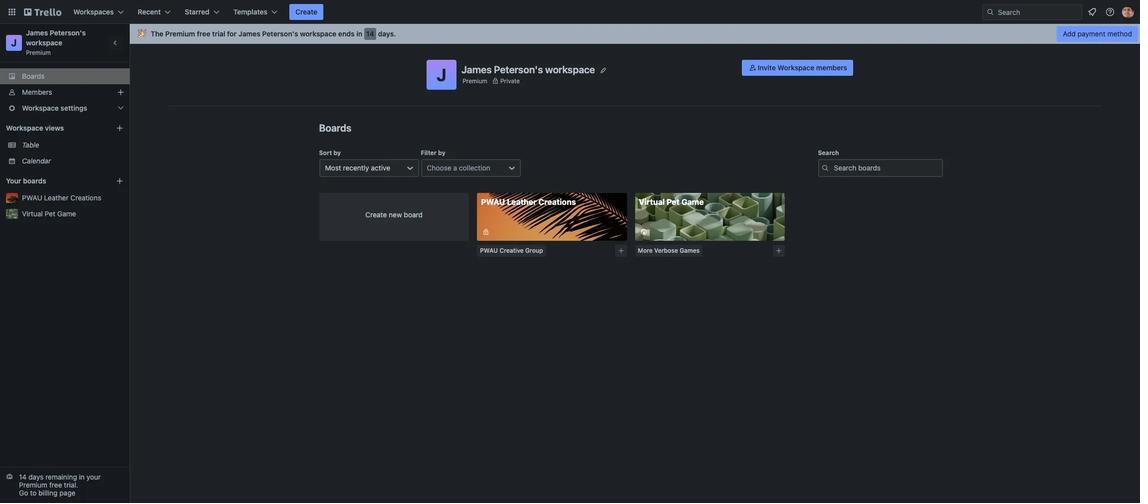 Task type: locate. For each thing, give the bounding box(es) containing it.
14 inside 14 days remaining in your premium free trial. go to billing page
[[19, 473, 27, 482]]

j for j 'link'
[[11, 37, 17, 48]]

by right filter
[[438, 149, 446, 157]]

workspace settings button
[[0, 100, 130, 116]]

2 horizontal spatial workspace
[[545, 64, 595, 75]]

1 vertical spatial pet
[[45, 210, 55, 218]]

free
[[197, 29, 210, 38], [49, 481, 62, 490]]

0 vertical spatial game
[[682, 198, 704, 207]]

more
[[638, 247, 653, 254]]

premium inside james peterson's workspace premium
[[26, 49, 51, 56]]

payment
[[1078, 29, 1106, 38]]

for
[[227, 29, 237, 38]]

0 vertical spatial in
[[356, 29, 362, 38]]

2 by from the left
[[438, 149, 446, 157]]

0 horizontal spatial workspace
[[26, 38, 62, 47]]

in right ends
[[356, 29, 362, 38]]

in inside 14 days remaining in your premium free trial. go to billing page
[[79, 473, 85, 482]]

virtual pet game
[[639, 198, 704, 207], [22, 210, 76, 218]]

1 horizontal spatial virtual pet game
[[639, 198, 704, 207]]

new
[[389, 211, 402, 219]]

in
[[356, 29, 362, 38], [79, 473, 85, 482]]

virtual up more at right
[[639, 198, 665, 207]]

j
[[11, 37, 17, 48], [437, 64, 447, 85]]

1 vertical spatial j
[[437, 64, 447, 85]]

0 horizontal spatial 14
[[19, 473, 27, 482]]

j inside j "button"
[[437, 64, 447, 85]]

choose a collection
[[427, 164, 490, 172]]

1 pwau leather creations link from the left
[[22, 193, 124, 203]]

sm image for pwau leather creations
[[481, 227, 491, 237]]

0 horizontal spatial james
[[26, 28, 48, 37]]

leather
[[44, 194, 69, 202], [507, 198, 537, 207]]

game up games
[[682, 198, 704, 207]]

virtual pet game down your boards with 2 items "element"
[[22, 210, 76, 218]]

premium inside banner
[[165, 29, 195, 38]]

1 horizontal spatial workspace
[[300, 29, 336, 38]]

1 horizontal spatial create
[[365, 211, 387, 219]]

pwau creative group
[[480, 247, 543, 254]]

sm image
[[748, 63, 758, 73], [481, 227, 491, 237], [639, 227, 649, 237]]

virtual pet game link
[[635, 193, 785, 241], [22, 209, 124, 219]]

james
[[26, 28, 48, 37], [238, 29, 260, 38], [462, 64, 492, 75]]

sm image for virtual pet game
[[639, 227, 649, 237]]

remaining
[[45, 473, 77, 482]]

0 horizontal spatial create
[[295, 7, 317, 16]]

create
[[295, 7, 317, 16], [365, 211, 387, 219]]

creations
[[70, 194, 101, 202], [539, 198, 576, 207]]

ends
[[338, 29, 355, 38]]

0 horizontal spatial sm image
[[481, 227, 491, 237]]

banner containing 🎉
[[130, 24, 1140, 44]]

0 vertical spatial workspace
[[778, 63, 814, 72]]

james right for
[[238, 29, 260, 38]]

1 horizontal spatial pet
[[667, 198, 680, 207]]

add payment method
[[1063, 29, 1132, 38]]

1 vertical spatial workspace
[[22, 104, 59, 112]]

most
[[325, 164, 341, 172]]

boards
[[23, 177, 46, 185]]

0 horizontal spatial by
[[334, 149, 341, 157]]

1 vertical spatial boards
[[319, 122, 351, 134]]

leather up creative
[[507, 198, 537, 207]]

Search field
[[994, 4, 1082, 19]]

create new board
[[365, 211, 423, 219]]

1 horizontal spatial game
[[682, 198, 704, 207]]

game down your boards with 2 items "element"
[[57, 210, 76, 218]]

in left the your
[[79, 473, 85, 482]]

members
[[22, 88, 52, 96]]

workspace right "invite"
[[778, 63, 814, 72]]

invite workspace members button
[[742, 60, 853, 76]]

add board image
[[116, 177, 124, 185]]

0 notifications image
[[1086, 6, 1098, 18]]

1 vertical spatial create
[[365, 211, 387, 219]]

members
[[816, 63, 847, 72]]

j link
[[6, 35, 22, 51]]

1 add a new collection image from the left
[[618, 248, 624, 254]]

recently
[[343, 164, 369, 172]]

1 horizontal spatial peterson's
[[262, 29, 298, 38]]

2 horizontal spatial peterson's
[[494, 64, 543, 75]]

0 horizontal spatial pwau leather creations
[[22, 194, 101, 202]]

recent
[[138, 7, 161, 16]]

by
[[334, 149, 341, 157], [438, 149, 446, 157]]

0 vertical spatial free
[[197, 29, 210, 38]]

virtual down boards
[[22, 210, 43, 218]]

0 vertical spatial j
[[11, 37, 17, 48]]

0 vertical spatial create
[[295, 7, 317, 16]]

templates button
[[227, 4, 283, 20]]

1 horizontal spatial free
[[197, 29, 210, 38]]

creative
[[500, 247, 524, 254]]

peterson's down the templates popup button
[[262, 29, 298, 38]]

pet down your boards with 2 items "element"
[[45, 210, 55, 218]]

create inside button
[[295, 7, 317, 16]]

pwau leather creations link
[[22, 193, 124, 203], [477, 193, 627, 241]]

workspace inside banner
[[300, 29, 336, 38]]

1 horizontal spatial pwau leather creations link
[[477, 193, 627, 241]]

1 horizontal spatial by
[[438, 149, 446, 157]]

1 vertical spatial in
[[79, 473, 85, 482]]

your
[[86, 473, 101, 482]]

by right sort
[[334, 149, 341, 157]]

1 horizontal spatial j
[[437, 64, 447, 85]]

2 horizontal spatial sm image
[[748, 63, 758, 73]]

add a new collection image
[[618, 248, 624, 254], [775, 248, 782, 254]]

search
[[818, 149, 839, 157]]

0 horizontal spatial pet
[[45, 210, 55, 218]]

pet up the more verbose games
[[667, 198, 680, 207]]

a
[[453, 164, 457, 172]]

james peterson's workspace premium
[[26, 28, 88, 56]]

0 vertical spatial virtual pet game
[[639, 198, 704, 207]]

days
[[28, 473, 43, 482]]

add a new collection image for virtual pet game
[[775, 248, 782, 254]]

most recently active
[[325, 164, 390, 172]]

workspace up "table"
[[6, 124, 43, 132]]

1 horizontal spatial sm image
[[639, 227, 649, 237]]

add a new collection image for pwau leather creations
[[618, 248, 624, 254]]

peterson's down back to home image
[[50, 28, 86, 37]]

table link
[[22, 140, 124, 150]]

premium
[[165, 29, 195, 38], [26, 49, 51, 56], [463, 77, 487, 85], [19, 481, 47, 490]]

filter
[[421, 149, 437, 157]]

2 vertical spatial workspace
[[545, 64, 595, 75]]

peterson's
[[50, 28, 86, 37], [262, 29, 298, 38], [494, 64, 543, 75]]

0 horizontal spatial game
[[57, 210, 76, 218]]

1 vertical spatial free
[[49, 481, 62, 490]]

1 horizontal spatial in
[[356, 29, 362, 38]]

create left new
[[365, 211, 387, 219]]

0 horizontal spatial peterson's
[[50, 28, 86, 37]]

workspace views
[[6, 124, 64, 132]]

1 vertical spatial virtual
[[22, 210, 43, 218]]

in inside banner
[[356, 29, 362, 38]]

boards
[[22, 72, 45, 80], [319, 122, 351, 134]]

add payment method link
[[1057, 26, 1138, 42]]

1 vertical spatial 14
[[19, 473, 27, 482]]

pwau leather creations link down your boards with 2 items "element"
[[22, 193, 124, 203]]

pwau leather creations up group
[[481, 198, 576, 207]]

create for create
[[295, 7, 317, 16]]

banner
[[130, 24, 1140, 44]]

templates
[[233, 7, 267, 16]]

go to billing page link
[[19, 489, 75, 497]]

1 horizontal spatial add a new collection image
[[775, 248, 782, 254]]

virtual pet game link down your boards with 2 items "element"
[[22, 209, 124, 219]]

pwau leather creations down your boards with 2 items "element"
[[22, 194, 101, 202]]

james peterson's workspace
[[462, 64, 595, 75]]

sm image inside pwau leather creations link
[[481, 227, 491, 237]]

0 vertical spatial workspace
[[300, 29, 336, 38]]

workspace for james peterson's workspace
[[545, 64, 595, 75]]

14 left the 'days.'
[[366, 29, 374, 38]]

Search text field
[[818, 159, 943, 177]]

0 horizontal spatial add a new collection image
[[618, 248, 624, 254]]

virtual pet game link up games
[[635, 193, 785, 241]]

pwau inside button
[[480, 247, 498, 254]]

virtual
[[639, 198, 665, 207], [22, 210, 43, 218]]

peterson's inside banner
[[262, 29, 298, 38]]

2 pwau leather creations link from the left
[[477, 193, 627, 241]]

peterson's up private
[[494, 64, 543, 75]]

0 horizontal spatial j
[[11, 37, 17, 48]]

workspace inside workspace settings popup button
[[22, 104, 59, 112]]

j inside j 'link'
[[11, 37, 17, 48]]

leather down your boards with 2 items "element"
[[44, 194, 69, 202]]

to
[[30, 489, 37, 497]]

1 horizontal spatial creations
[[539, 198, 576, 207]]

workspace down members
[[22, 104, 59, 112]]

🎉 the premium free trial for james peterson's workspace ends in 14 days.
[[138, 29, 396, 38]]

table
[[22, 141, 39, 149]]

by for choose
[[438, 149, 446, 157]]

boards up members
[[22, 72, 45, 80]]

open information menu image
[[1105, 7, 1115, 17]]

game
[[682, 198, 704, 207], [57, 210, 76, 218]]

14 left days
[[19, 473, 27, 482]]

workspace for james peterson's workspace premium
[[26, 38, 62, 47]]

1 vertical spatial workspace
[[26, 38, 62, 47]]

virtual pet game up the more verbose games
[[639, 198, 704, 207]]

pwau down collection
[[481, 198, 505, 207]]

1 horizontal spatial james
[[238, 29, 260, 38]]

pwau
[[22, 194, 42, 202], [481, 198, 505, 207], [480, 247, 498, 254]]

workspace
[[778, 63, 814, 72], [22, 104, 59, 112], [6, 124, 43, 132]]

0 horizontal spatial virtual pet game link
[[22, 209, 124, 219]]

1 vertical spatial game
[[57, 210, 76, 218]]

1 by from the left
[[334, 149, 341, 157]]

peterson's for james peterson's workspace
[[494, 64, 543, 75]]

create up 🎉 the premium free trial for james peterson's workspace ends in 14 days.
[[295, 7, 317, 16]]

0 horizontal spatial free
[[49, 481, 62, 490]]

pwau leather creations
[[22, 194, 101, 202], [481, 198, 576, 207]]

workspace inside james peterson's workspace premium
[[26, 38, 62, 47]]

0 horizontal spatial pwau leather creations link
[[22, 193, 124, 203]]

starred
[[185, 7, 209, 16]]

0 horizontal spatial in
[[79, 473, 85, 482]]

method
[[1108, 29, 1132, 38]]

1 horizontal spatial 14
[[366, 29, 374, 38]]

james down back to home image
[[26, 28, 48, 37]]

0 horizontal spatial boards
[[22, 72, 45, 80]]

1 vertical spatial virtual pet game
[[22, 210, 76, 218]]

verbose
[[654, 247, 678, 254]]

pwau leather creations link up group
[[477, 193, 627, 241]]

2 vertical spatial workspace
[[6, 124, 43, 132]]

peterson's inside james peterson's workspace premium
[[50, 28, 86, 37]]

james inside james peterson's workspace premium
[[26, 28, 48, 37]]

1 horizontal spatial virtual pet game link
[[635, 193, 785, 241]]

0 vertical spatial virtual
[[639, 198, 665, 207]]

pwau left creative
[[480, 247, 498, 254]]

james right j "button"
[[462, 64, 492, 75]]

boards link
[[0, 68, 130, 84]]

2 horizontal spatial james
[[462, 64, 492, 75]]

workspaces button
[[67, 4, 130, 20]]

pet
[[667, 198, 680, 207], [45, 210, 55, 218]]

0 vertical spatial 14
[[366, 29, 374, 38]]

james for james peterson's workspace premium
[[26, 28, 48, 37]]

boards up sort by
[[319, 122, 351, 134]]

1 horizontal spatial virtual
[[639, 198, 665, 207]]

workspace
[[300, 29, 336, 38], [26, 38, 62, 47], [545, 64, 595, 75]]

billing
[[38, 489, 57, 497]]

2 add a new collection image from the left
[[775, 248, 782, 254]]



Task type: describe. For each thing, give the bounding box(es) containing it.
j for j "button"
[[437, 64, 447, 85]]

page
[[59, 489, 75, 497]]

go
[[19, 489, 28, 497]]

create button
[[289, 4, 323, 20]]

your boards
[[6, 177, 46, 185]]

starred button
[[179, 4, 225, 20]]

members link
[[0, 84, 130, 100]]

more verbose games button
[[635, 245, 703, 257]]

1 horizontal spatial boards
[[319, 122, 351, 134]]

peterson's for james peterson's workspace premium
[[50, 28, 86, 37]]

sort by
[[319, 149, 341, 157]]

add
[[1063, 29, 1076, 38]]

pwau down boards
[[22, 194, 42, 202]]

more verbose games
[[638, 247, 700, 254]]

pwau creative group button
[[477, 245, 546, 257]]

0 horizontal spatial leather
[[44, 194, 69, 202]]

workspace inside invite workspace members button
[[778, 63, 814, 72]]

🎉
[[138, 29, 147, 38]]

trial
[[212, 29, 225, 38]]

choose
[[427, 164, 451, 172]]

active
[[371, 164, 390, 172]]

by for most
[[334, 149, 341, 157]]

board
[[404, 211, 423, 219]]

calendar
[[22, 157, 51, 165]]

primary element
[[0, 0, 1140, 24]]

14 days remaining in your premium free trial. go to billing page
[[19, 473, 101, 497]]

your boards with 2 items element
[[6, 175, 101, 187]]

workspace navigation collapse icon image
[[109, 36, 123, 50]]

premium inside 14 days remaining in your premium free trial. go to billing page
[[19, 481, 47, 490]]

workspace for views
[[6, 124, 43, 132]]

0 horizontal spatial virtual
[[22, 210, 43, 218]]

sort
[[319, 149, 332, 157]]

the
[[151, 29, 163, 38]]

invite workspace members
[[758, 63, 847, 72]]

james peterson's workspace link
[[26, 28, 88, 47]]

switch to… image
[[7, 7, 17, 17]]

workspaces
[[73, 7, 114, 16]]

14 inside banner
[[366, 29, 374, 38]]

group
[[525, 247, 543, 254]]

0 horizontal spatial virtual pet game
[[22, 210, 76, 218]]

games
[[680, 247, 700, 254]]

search image
[[987, 8, 994, 16]]

days.
[[378, 29, 396, 38]]

0 vertical spatial boards
[[22, 72, 45, 80]]

1 horizontal spatial pwau leather creations
[[481, 198, 576, 207]]

back to home image
[[24, 4, 61, 20]]

workspace settings
[[22, 104, 87, 112]]

free inside 14 days remaining in your premium free trial. go to billing page
[[49, 481, 62, 490]]

free inside banner
[[197, 29, 210, 38]]

calendar link
[[22, 156, 124, 166]]

create a view image
[[116, 124, 124, 132]]

invite
[[758, 63, 776, 72]]

0 vertical spatial pet
[[667, 198, 680, 207]]

james peterson (jamespeterson93) image
[[1122, 6, 1134, 18]]

1 horizontal spatial leather
[[507, 198, 537, 207]]

0 horizontal spatial creations
[[70, 194, 101, 202]]

settings
[[61, 104, 87, 112]]

sm image inside invite workspace members button
[[748, 63, 758, 73]]

your
[[6, 177, 21, 185]]

collection
[[459, 164, 490, 172]]

j button
[[427, 60, 457, 90]]

james for james peterson's workspace
[[462, 64, 492, 75]]

recent button
[[132, 4, 177, 20]]

filter by
[[421, 149, 446, 157]]

workspace for settings
[[22, 104, 59, 112]]

confetti image
[[138, 29, 147, 38]]

views
[[45, 124, 64, 132]]

private
[[500, 77, 520, 85]]

create for create new board
[[365, 211, 387, 219]]

trial.
[[64, 481, 78, 490]]



Task type: vqa. For each thing, say whether or not it's contained in the screenshot.
Starred
yes



